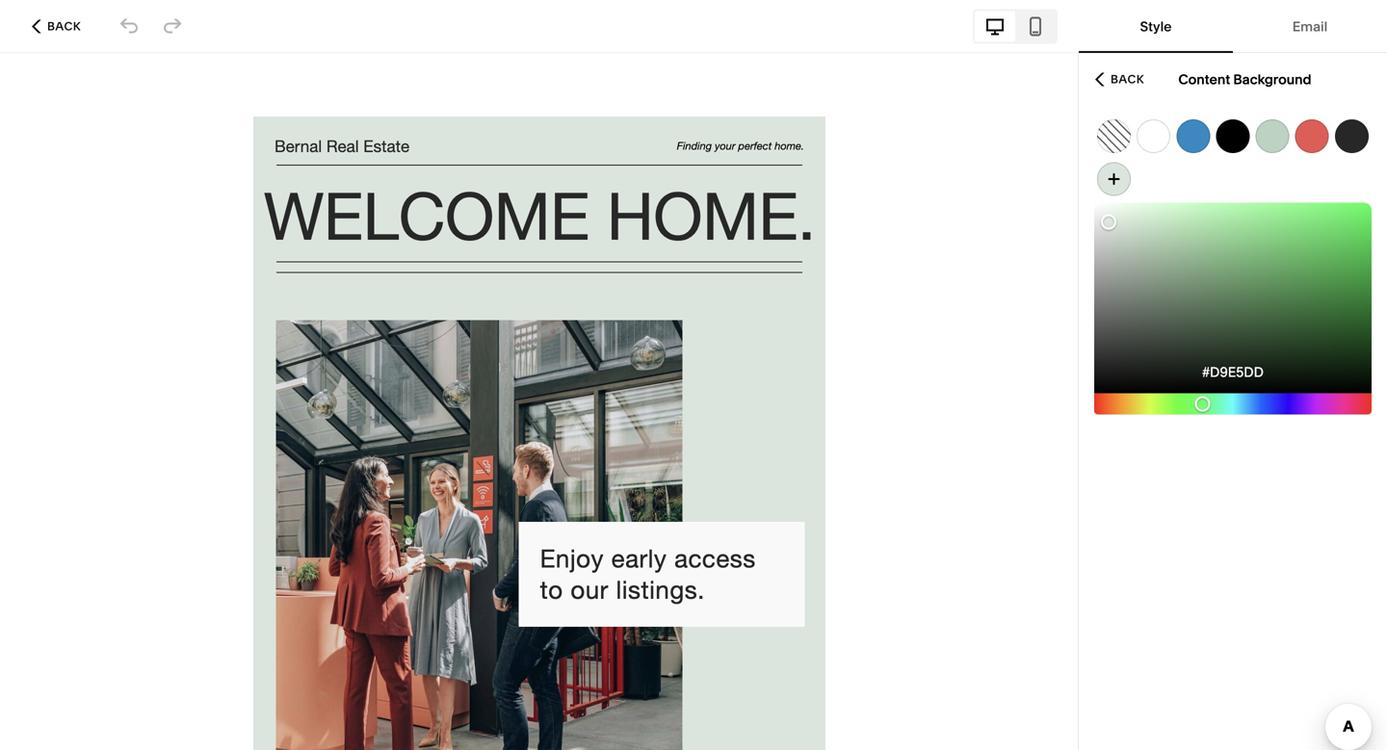 Task type: describe. For each thing, give the bounding box(es) containing it.
style
[[1140, 18, 1172, 35]]

access
[[675, 545, 756, 573]]

tab list containing style
[[1079, 0, 1387, 53]]

0 horizontal spatial tab list
[[975, 11, 1056, 42]]

your
[[715, 140, 736, 152]]

email button
[[1239, 0, 1382, 53]]

finding
[[677, 140, 712, 152]]

bernal
[[275, 137, 322, 156]]

2 3tzcm image from the left
[[162, 16, 183, 37]]

enjoy
[[540, 545, 604, 573]]

early
[[611, 545, 667, 573]]

back for the bottom back button
[[1111, 72, 1145, 86]]

welcome
[[264, 178, 589, 254]]

content background
[[1179, 71, 1312, 88]]

welcome home.
[[264, 178, 815, 254]]

home.
[[775, 140, 805, 152]]

back for left back button
[[47, 19, 81, 33]]

email
[[1293, 18, 1328, 35]]



Task type: vqa. For each thing, say whether or not it's contained in the screenshot.
the topmost Back Button
yes



Task type: locate. For each thing, give the bounding box(es) containing it.
home.
[[607, 178, 815, 254]]

0 vertical spatial back button
[[26, 5, 87, 48]]

real
[[326, 137, 359, 156]]

1 3tzcm image from the left
[[119, 16, 140, 37]]

1 vertical spatial back
[[1111, 72, 1145, 86]]

style button
[[1085, 0, 1227, 53]]

enjoy early access to our listings.
[[540, 545, 763, 605]]

back
[[47, 19, 81, 33], [1111, 72, 1145, 86]]

1 vertical spatial back button
[[1090, 58, 1150, 101]]

color value field
[[1158, 362, 1308, 383]]

listings.
[[616, 576, 705, 605]]

perfect
[[739, 140, 772, 152]]

back button
[[26, 5, 87, 48], [1090, 58, 1150, 101]]

finding your perfect home.
[[677, 140, 805, 152]]

0 horizontal spatial 3tzcm image
[[119, 16, 140, 37]]

1 horizontal spatial 3tzcm image
[[162, 16, 183, 37]]

to
[[540, 576, 563, 605]]

0 vertical spatial back
[[47, 19, 81, 33]]

0 horizontal spatial back button
[[26, 5, 87, 48]]

1 horizontal spatial back button
[[1090, 58, 1150, 101]]

content
[[1179, 71, 1231, 88]]

0 horizontal spatial back
[[47, 19, 81, 33]]

1 horizontal spatial tab list
[[1079, 0, 1387, 53]]

3tzcm image
[[119, 16, 140, 37], [162, 16, 183, 37]]

bernal real estate
[[275, 137, 410, 156]]

our
[[571, 576, 609, 605]]

1 horizontal spatial back
[[1111, 72, 1145, 86]]

estate
[[363, 137, 410, 156]]

tab list
[[1079, 0, 1387, 53], [975, 11, 1056, 42]]

background
[[1234, 71, 1312, 88]]



